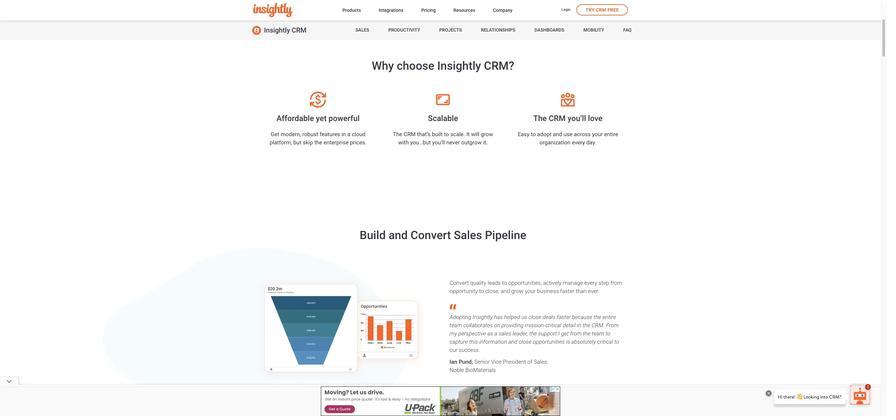 Task type: describe. For each thing, give the bounding box(es) containing it.
products
[[343, 7, 361, 13]]

close,
[[486, 288, 500, 294]]

opportunity
[[450, 288, 478, 294]]

crm for insightly crm
[[292, 26, 307, 34]]

insightly logo image
[[253, 3, 293, 17]]

the crm you'll love
[[534, 114, 603, 123]]

and right build
[[389, 228, 408, 242]]

company
[[493, 7, 513, 13]]

this
[[469, 338, 478, 345]]

that's
[[417, 131, 431, 137]]

adopting insightly has helped us close deals faster because the entire team collaborates on providing mission-critical detail in the crm. from my perspective as a sales leader, the support i get from the team to capture this information and close opportunities is absolutely critical to our success.
[[450, 314, 620, 353]]

features
[[320, 131, 340, 137]]

built
[[432, 131, 443, 137]]

support
[[539, 330, 557, 337]]

get
[[271, 131, 279, 137]]

mobility
[[584, 27, 604, 33]]

company link
[[493, 6, 513, 15]]

insightly inside adopting insightly has helped us close deals faster because the entire team collaborates on providing mission-critical detail in the crm. from my perspective as a sales leader, the support i get from the team to capture this information and close opportunities is absolutely critical to our success.
[[473, 314, 493, 320]]

leader,
[[513, 330, 528, 337]]

organization
[[540, 139, 571, 146]]

try
[[586, 7, 595, 12]]

insightly logo link
[[253, 3, 332, 17]]

faster inside "convert quality leads to opportunities, actively manage every step from opportunity to close, and grow your business faster than ever."
[[560, 288, 575, 294]]

sales
[[499, 330, 511, 337]]

build and convert 1 image
[[246, 277, 435, 384]]

senior
[[474, 358, 490, 365]]

president
[[503, 358, 526, 365]]

yet
[[316, 114, 327, 123]]

the up absolutely
[[583, 330, 591, 337]]

collaborates
[[464, 322, 493, 328]]

but
[[293, 139, 302, 146]]

actively
[[543, 279, 562, 286]]

helped
[[504, 314, 520, 320]]

entire inside easy to adopt and use across your entire organization every day.
[[604, 131, 618, 137]]

your inside easy to adopt and use across your entire organization every day.
[[592, 131, 603, 137]]

platform,
[[270, 139, 292, 146]]

login
[[562, 8, 571, 12]]

crm for try crm free
[[596, 7, 607, 12]]

across
[[574, 131, 591, 137]]

diversity 4 image
[[547, 91, 590, 108]]

scale.
[[451, 131, 465, 137]]

us
[[522, 314, 527, 320]]

capture
[[450, 338, 468, 345]]

opportunities,
[[509, 279, 542, 286]]

step
[[599, 279, 609, 286]]

because
[[572, 314, 593, 320]]

information
[[479, 338, 507, 345]]

get modern, robust features in a cloud platform, but skip the enterprise prices.
[[270, 131, 367, 146]]

integrations
[[379, 7, 404, 13]]

affordable
[[277, 114, 314, 123]]

resources
[[454, 7, 475, 13]]

adopting
[[450, 314, 471, 320]]

convert inside "convert quality leads to opportunities, actively manage every step from opportunity to close, and grow your business faster than ever."
[[450, 279, 469, 286]]

you…but
[[410, 139, 431, 146]]

1 vertical spatial team
[[592, 330, 605, 337]]

from inside adopting insightly has helped us close deals faster because the entire team collaborates on providing mission-critical detail in the crm. from my perspective as a sales leader, the support i get from the team to capture this information and close opportunities is absolutely critical to our success.
[[570, 330, 582, 337]]

try crm free
[[586, 7, 619, 12]]

opportunities
[[533, 338, 565, 345]]

resources link
[[454, 6, 475, 15]]

perspective
[[459, 330, 486, 337]]

is
[[566, 338, 570, 345]]

and inside "convert quality leads to opportunities, actively manage every step from opportunity to close, and grow your business faster than ever."
[[501, 288, 510, 294]]

faq
[[624, 27, 632, 33]]

our
[[450, 347, 458, 353]]

entire inside adopting insightly has helped us close deals faster because the entire team collaborates on providing mission-critical detail in the crm. from my perspective as a sales leader, the support i get from the team to capture this information and close opportunities is absolutely critical to our success.
[[603, 314, 616, 320]]

insightly crm link
[[252, 20, 307, 40]]

of
[[528, 358, 533, 365]]

relationships link
[[481, 20, 516, 40]]

detail
[[563, 322, 576, 328]]

from inside "convert quality leads to opportunities, actively manage every step from opportunity to close, and grow your business faster than ever."
[[611, 279, 623, 286]]

the crm that's built to scale. it will grow with you…but you'll never outgrow it.
[[393, 131, 493, 146]]

the for the crm that's built to scale. it will grow with you…but you'll never outgrow it.
[[393, 131, 402, 137]]

sales,
[[534, 358, 548, 365]]

i
[[559, 330, 560, 337]]

the inside the "get modern, robust features in a cloud platform, but skip the enterprise prices."
[[315, 139, 322, 146]]

the down mission- at the right of the page
[[530, 330, 537, 337]]

faq link
[[624, 20, 632, 40]]

to inside the crm that's built to scale. it will grow with you…but you'll never outgrow it.
[[444, 131, 449, 137]]

in inside adopting insightly has helped us close deals faster because the entire team collaborates on providing mission-critical detail in the crm. from my perspective as a sales leader, the support i get from the team to capture this information and close opportunities is absolutely critical to our success.
[[577, 322, 582, 328]]

it
[[467, 131, 470, 137]]

as
[[488, 330, 493, 337]]

choose
[[397, 59, 435, 73]]

projects link
[[439, 20, 462, 40]]

integrations link
[[379, 6, 404, 15]]

build
[[360, 228, 386, 242]]

biomaterials
[[466, 367, 496, 373]]

login link
[[562, 7, 571, 13]]

0 vertical spatial sales
[[356, 27, 369, 33]]

every inside "convert quality leads to opportunities, actively manage every step from opportunity to close, and grow your business faster than ever."
[[585, 279, 598, 286]]

will
[[471, 131, 480, 137]]

every inside easy to adopt and use across your entire organization every day.
[[572, 139, 585, 146]]

a inside adopting insightly has helped us close deals faster because the entire team collaborates on providing mission-critical detail in the crm. from my perspective as a sales leader, the support i get from the team to capture this information and close opportunities is absolutely critical to our success.
[[495, 330, 498, 337]]

grow inside the crm that's built to scale. it will grow with you…but you'll never outgrow it.
[[481, 131, 493, 137]]

faster inside adopting insightly has helped us close deals faster because the entire team collaborates on providing mission-critical detail in the crm. from my perspective as a sales leader, the support i get from the team to capture this information and close opportunities is absolutely critical to our success.
[[557, 314, 571, 320]]

pricing link
[[421, 6, 436, 15]]

in inside the "get modern, robust features in a cloud platform, but skip the enterprise prices."
[[342, 131, 346, 137]]



Task type: vqa. For each thing, say whether or not it's contained in the screenshot.


Task type: locate. For each thing, give the bounding box(es) containing it.
in down because
[[577, 322, 582, 328]]

on
[[494, 322, 500, 328]]

crm inside button
[[596, 7, 607, 12]]

and
[[553, 131, 562, 137], [389, 228, 408, 242], [501, 288, 510, 294], [509, 338, 518, 345]]

1 horizontal spatial grow
[[511, 288, 524, 294]]

and inside adopting insightly has helped us close deals faster because the entire team collaborates on providing mission-critical detail in the crm. from my perspective as a sales leader, the support i get from the team to capture this information and close opportunities is absolutely critical to our success.
[[509, 338, 518, 345]]

and inside easy to adopt and use across your entire organization every day.
[[553, 131, 562, 137]]

skip
[[303, 139, 313, 146]]

a left cloud
[[348, 131, 351, 137]]

1 vertical spatial entire
[[603, 314, 616, 320]]

critical
[[546, 322, 562, 328], [597, 338, 613, 345]]

and down leader,
[[509, 338, 518, 345]]

leads
[[488, 279, 501, 286]]

absolutely
[[572, 338, 596, 345]]

close
[[529, 314, 542, 320], [519, 338, 532, 345]]

grow inside "convert quality leads to opportunities, actively manage every step from opportunity to close, and grow your business faster than ever."
[[511, 288, 524, 294]]

faster
[[560, 288, 575, 294], [557, 314, 571, 320]]

aspect ratio image
[[422, 91, 465, 108]]

entire up from
[[603, 314, 616, 320]]

your up day.
[[592, 131, 603, 137]]

team
[[450, 322, 462, 328], [592, 330, 605, 337]]

1 vertical spatial grow
[[511, 288, 524, 294]]

sales link
[[356, 20, 369, 40]]

1 horizontal spatial from
[[611, 279, 623, 286]]

productivity
[[388, 27, 420, 33]]

you'll inside the crm that's built to scale. it will grow with you…but you'll never outgrow it.
[[432, 139, 445, 146]]

enterprise
[[324, 139, 349, 146]]

1 vertical spatial close
[[519, 338, 532, 345]]

team down the crm.
[[592, 330, 605, 337]]

1 vertical spatial you'll
[[432, 139, 445, 146]]

1 vertical spatial every
[[585, 279, 598, 286]]

providing
[[502, 322, 524, 328]]

qoute icon image
[[450, 304, 456, 309]]

ian pund, senior vice president of sales, noble biomaterials
[[450, 358, 548, 373]]

insightly
[[264, 26, 290, 34], [437, 59, 481, 73], [473, 314, 493, 320]]

0 horizontal spatial team
[[450, 322, 462, 328]]

crm?
[[484, 59, 515, 73]]

you'll up across
[[568, 114, 586, 123]]

get
[[561, 330, 569, 337]]

the up with
[[393, 131, 402, 137]]

with
[[398, 139, 409, 146]]

the inside the crm that's built to scale. it will grow with you…but you'll never outgrow it.
[[393, 131, 402, 137]]

free
[[608, 7, 619, 12]]

every down across
[[572, 139, 585, 146]]

ever.
[[588, 288, 600, 294]]

why choose insightly crm?
[[372, 59, 515, 73]]

mobility link
[[584, 20, 604, 40]]

close down leader,
[[519, 338, 532, 345]]

the right skip
[[315, 139, 322, 146]]

try crm free link
[[577, 4, 628, 15]]

the up the crm.
[[594, 314, 602, 320]]

robust
[[302, 131, 318, 137]]

0 vertical spatial a
[[348, 131, 351, 137]]

pund,
[[459, 358, 473, 365]]

insightly crm
[[264, 26, 307, 34]]

1 vertical spatial in
[[577, 322, 582, 328]]

faster up 'detail'
[[557, 314, 571, 320]]

crm for the crm that's built to scale. it will grow with you…but you'll never outgrow it.
[[404, 131, 416, 137]]

quality
[[470, 279, 487, 286]]

dashboards link
[[535, 20, 565, 40]]

my
[[450, 330, 457, 337]]

1 vertical spatial your
[[525, 288, 536, 294]]

0 vertical spatial team
[[450, 322, 462, 328]]

1 horizontal spatial a
[[495, 330, 498, 337]]

0 vertical spatial insightly
[[264, 26, 290, 34]]

sales
[[356, 27, 369, 33], [454, 228, 482, 242]]

close up mission- at the right of the page
[[529, 314, 542, 320]]

1 horizontal spatial team
[[592, 330, 605, 337]]

love
[[588, 114, 603, 123]]

build and convert sales pipeline
[[360, 228, 527, 242]]

0 vertical spatial you'll
[[568, 114, 586, 123]]

0 vertical spatial faster
[[560, 288, 575, 294]]

crm.
[[592, 322, 605, 328]]

grow up it.
[[481, 131, 493, 137]]

every up ever.
[[585, 279, 598, 286]]

1 vertical spatial insightly
[[437, 59, 481, 73]]

cloud
[[352, 131, 366, 137]]

critical down deals
[[546, 322, 562, 328]]

0 horizontal spatial grow
[[481, 131, 493, 137]]

1 vertical spatial sales
[[454, 228, 482, 242]]

productivity link
[[388, 20, 420, 40]]

adopt
[[537, 131, 552, 137]]

0 vertical spatial close
[[529, 314, 542, 320]]

from down 'detail'
[[570, 330, 582, 337]]

0 horizontal spatial critical
[[546, 322, 562, 328]]

0 horizontal spatial you'll
[[432, 139, 445, 146]]

0 vertical spatial your
[[592, 131, 603, 137]]

modern,
[[281, 131, 301, 137]]

crm up with
[[404, 131, 416, 137]]

mission-
[[525, 322, 546, 328]]

powerful
[[329, 114, 360, 123]]

faster down manage
[[560, 288, 575, 294]]

1 vertical spatial faster
[[557, 314, 571, 320]]

team up the my
[[450, 322, 462, 328]]

and right close,
[[501, 288, 510, 294]]

0 horizontal spatial in
[[342, 131, 346, 137]]

crm
[[596, 7, 607, 12], [292, 26, 307, 34], [549, 114, 566, 123], [404, 131, 416, 137]]

0 horizontal spatial from
[[570, 330, 582, 337]]

relationships
[[481, 27, 516, 33]]

success.
[[459, 347, 480, 353]]

try crm free button
[[577, 4, 628, 15]]

a right as
[[495, 330, 498, 337]]

and up organization
[[553, 131, 562, 137]]

crm up use at top
[[549, 114, 566, 123]]

0 horizontal spatial sales
[[356, 27, 369, 33]]

use
[[564, 131, 573, 137]]

you'll down the built
[[432, 139, 445, 146]]

to inside easy to adopt and use across your entire organization every day.
[[531, 131, 536, 137]]

prices.
[[350, 139, 367, 146]]

1 horizontal spatial the
[[534, 114, 547, 123]]

2 vertical spatial insightly
[[473, 314, 493, 320]]

0 vertical spatial from
[[611, 279, 623, 286]]

manage
[[563, 279, 583, 286]]

outgrow
[[461, 139, 482, 146]]

products link
[[343, 6, 361, 15]]

every
[[572, 139, 585, 146], [585, 279, 598, 286]]

the down because
[[583, 322, 591, 328]]

easy
[[518, 131, 530, 137]]

affordable yet powerful
[[277, 114, 360, 123]]

1 vertical spatial a
[[495, 330, 498, 337]]

why
[[372, 59, 394, 73]]

crm right try
[[596, 7, 607, 12]]

your
[[592, 131, 603, 137], [525, 288, 536, 294]]

1 vertical spatial critical
[[597, 338, 613, 345]]

it.
[[483, 139, 488, 146]]

the up adopt at the right top of the page
[[534, 114, 547, 123]]

0 horizontal spatial the
[[393, 131, 402, 137]]

critical down the crm.
[[597, 338, 613, 345]]

0 vertical spatial grow
[[481, 131, 493, 137]]

0 vertical spatial every
[[572, 139, 585, 146]]

a
[[348, 131, 351, 137], [495, 330, 498, 337]]

0 vertical spatial critical
[[546, 322, 562, 328]]

the for the crm you'll love
[[534, 114, 547, 123]]

1 vertical spatial from
[[570, 330, 582, 337]]

ian
[[450, 358, 458, 365]]

1 vertical spatial convert
[[450, 279, 469, 286]]

0 vertical spatial entire
[[604, 131, 618, 137]]

easy to adopt and use across your entire organization every day.
[[518, 131, 618, 146]]

1 horizontal spatial sales
[[454, 228, 482, 242]]

1 horizontal spatial your
[[592, 131, 603, 137]]

entire
[[604, 131, 618, 137], [603, 314, 616, 320]]

0 vertical spatial the
[[534, 114, 547, 123]]

1 vertical spatial the
[[393, 131, 402, 137]]

0 vertical spatial convert
[[411, 228, 451, 242]]

crm inside "link"
[[292, 26, 307, 34]]

vice
[[491, 358, 502, 365]]

0 horizontal spatial your
[[525, 288, 536, 294]]

in up enterprise
[[342, 131, 346, 137]]

never
[[447, 139, 460, 146]]

0 horizontal spatial a
[[348, 131, 351, 137]]

1 horizontal spatial you'll
[[568, 114, 586, 123]]

1 horizontal spatial critical
[[597, 338, 613, 345]]

crm for the crm you'll love
[[549, 114, 566, 123]]

crm inside the crm that's built to scale. it will grow with you…but you'll never outgrow it.
[[404, 131, 416, 137]]

than
[[576, 288, 587, 294]]

crm down insightly logo 'link'
[[292, 26, 307, 34]]

grow down "opportunities,"
[[511, 288, 524, 294]]

scalable
[[428, 114, 458, 123]]

insightly inside "link"
[[264, 26, 290, 34]]

your inside "convert quality leads to opportunities, actively manage every step from opportunity to close, and grow your business faster than ever."
[[525, 288, 536, 294]]

1 horizontal spatial in
[[577, 322, 582, 328]]

from right the step
[[611, 279, 623, 286]]

a inside the "get modern, robust features in a cloud platform, but skip the enterprise prices."
[[348, 131, 351, 137]]

entire right across
[[604, 131, 618, 137]]

0 vertical spatial in
[[342, 131, 346, 137]]

your down "opportunities,"
[[525, 288, 536, 294]]

dashboards
[[535, 27, 565, 33]]



